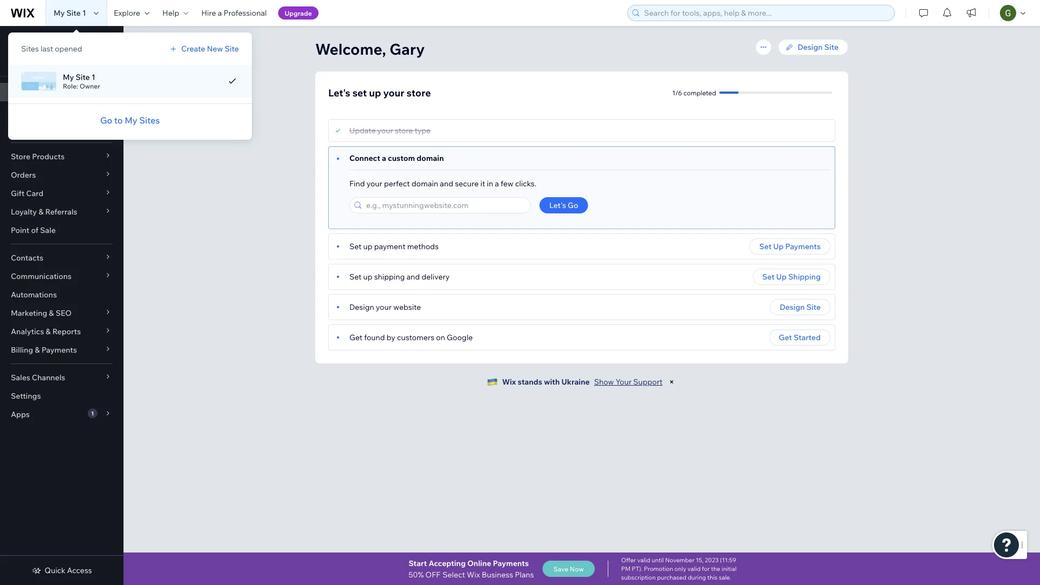 Task type: vqa. For each thing, say whether or not it's contained in the screenshot.
the & within Billing & Payments POPUP BUTTON
no



Task type: locate. For each thing, give the bounding box(es) containing it.
up left payment
[[363, 242, 373, 251]]

0 vertical spatial store
[[72, 35, 91, 45]]

store left type
[[395, 126, 413, 135]]

0 horizontal spatial get
[[350, 333, 363, 342]]

my up role:
[[63, 72, 74, 82]]

& left reports
[[46, 327, 51, 336]]

2 vertical spatial my
[[125, 115, 137, 126]]

quick access
[[45, 566, 92, 575]]

completed inside sidebar element
[[22, 59, 55, 67]]

business
[[482, 570, 513, 579]]

and left secure
[[440, 179, 454, 188]]

0 horizontal spatial a
[[218, 8, 222, 18]]

1
[[82, 8, 86, 18], [92, 72, 95, 82], [91, 410, 94, 417]]

1 horizontal spatial 1/6 completed
[[673, 89, 717, 97]]

0 horizontal spatial go
[[100, 115, 112, 126]]

set left the opened
[[30, 35, 41, 45]]

set inside sidebar element
[[30, 35, 41, 45]]

a
[[218, 8, 222, 18], [382, 153, 386, 163], [495, 179, 499, 188]]

1 horizontal spatial let's set up your store
[[328, 86, 431, 99]]

wix
[[502, 377, 516, 387], [467, 570, 480, 579]]

set
[[30, 35, 41, 45], [353, 86, 367, 99]]

home
[[11, 106, 32, 115]]

up up set up shipping on the right top
[[774, 242, 784, 251]]

1 vertical spatial 1/6 completed
[[673, 89, 717, 97]]

0 vertical spatial set
[[30, 35, 41, 45]]

my up sites last opened
[[54, 8, 65, 18]]

reports
[[52, 327, 81, 336]]

0 vertical spatial wix
[[502, 377, 516, 387]]

get for get found by customers on google
[[350, 333, 363, 342]]

automations
[[11, 290, 57, 299]]

0 horizontal spatial payments
[[42, 345, 77, 355]]

find
[[350, 179, 365, 188]]

1 horizontal spatial valid
[[688, 565, 701, 573]]

your up update your store type
[[384, 86, 405, 99]]

1/6 inside sidebar element
[[11, 59, 21, 67]]

my for my site 1
[[54, 8, 65, 18]]

point of sale
[[11, 225, 56, 235]]

start
[[409, 559, 427, 568]]

&
[[39, 207, 44, 217], [49, 308, 54, 318], [46, 327, 51, 336], [35, 345, 40, 355]]

let's inside button
[[550, 201, 566, 210]]

0 horizontal spatial let's
[[11, 35, 28, 45]]

0 horizontal spatial 1/6 completed
[[11, 59, 55, 67]]

set inside button
[[760, 242, 772, 251]]

1 horizontal spatial get
[[779, 333, 792, 342]]

it
[[481, 179, 485, 188]]

sales channels
[[11, 373, 65, 382]]

1 vertical spatial sites
[[139, 115, 160, 126]]

valid up pt).
[[638, 557, 651, 564]]

online
[[468, 559, 492, 568]]

channels
[[32, 373, 65, 382]]

your right "update"
[[378, 126, 393, 135]]

my inside go to my sites link
[[125, 115, 137, 126]]

2 horizontal spatial payments
[[786, 242, 821, 251]]

go inside button
[[568, 201, 579, 210]]

your right find at the top of the page
[[367, 179, 383, 188]]

a for professional
[[218, 8, 222, 18]]

0 horizontal spatial set
[[30, 35, 41, 45]]

1 horizontal spatial a
[[382, 153, 386, 163]]

create new site button
[[168, 44, 239, 54]]

up inside sidebar element
[[43, 35, 52, 45]]

0 horizontal spatial completed
[[22, 59, 55, 67]]

and left the delivery
[[407, 272, 420, 282]]

2 vertical spatial store
[[395, 126, 413, 135]]

1/6 completed
[[11, 59, 55, 67], [673, 89, 717, 97]]

for
[[702, 565, 710, 573]]

1 down settings link
[[91, 410, 94, 417]]

november
[[666, 557, 695, 564]]

let's inside sidebar element
[[11, 35, 28, 45]]

my
[[54, 8, 65, 18], [63, 72, 74, 82], [125, 115, 137, 126]]

1 get from the left
[[350, 333, 363, 342]]

0 vertical spatial go
[[100, 115, 112, 126]]

support
[[634, 377, 663, 387]]

valid up during
[[688, 565, 701, 573]]

0 horizontal spatial valid
[[638, 557, 651, 564]]

0 vertical spatial 1
[[82, 8, 86, 18]]

1 horizontal spatial set
[[353, 86, 367, 99]]

let's go
[[550, 201, 579, 210]]

up
[[43, 35, 52, 45], [369, 86, 381, 99], [363, 242, 373, 251], [363, 272, 373, 282]]

go to my sites link
[[100, 114, 160, 127]]

payments up shipping
[[786, 242, 821, 251]]

your right last
[[54, 35, 70, 45]]

set inside button
[[763, 272, 775, 282]]

Search for tools, apps, help & more... field
[[641, 5, 892, 21]]

shipping
[[789, 272, 821, 282]]

get left started
[[779, 333, 792, 342]]

0 vertical spatial a
[[218, 8, 222, 18]]

set up shipping and delivery
[[350, 272, 450, 282]]

connect a custom domain
[[350, 153, 444, 163]]

stands
[[518, 377, 543, 387]]

1 left explore on the top left
[[82, 8, 86, 18]]

let's set up your store down my site 1
[[11, 35, 91, 45]]

payments inside dropdown button
[[42, 345, 77, 355]]

1 vertical spatial completed
[[684, 89, 717, 97]]

offer valid until november 15, 2023 (11:59 pm pt). promotion only valid for the initial subscription purchased during this sale.
[[622, 557, 737, 582]]

1/6 completed inside sidebar element
[[11, 59, 55, 67]]

pt).
[[632, 565, 643, 573]]

0 vertical spatial payments
[[786, 242, 821, 251]]

professional
[[224, 8, 267, 18]]

site inside "my site 1 role: owner"
[[76, 72, 90, 82]]

site
[[66, 8, 81, 18], [825, 42, 839, 52], [225, 44, 239, 53], [76, 72, 90, 82], [807, 302, 821, 312]]

up inside button
[[777, 272, 787, 282]]

sale.
[[719, 574, 732, 582]]

a left custom
[[382, 153, 386, 163]]

your for find
[[367, 179, 383, 188]]

1 horizontal spatial completed
[[684, 89, 717, 97]]

to
[[114, 115, 123, 126]]

store up type
[[407, 86, 431, 99]]

& left "seo"
[[49, 308, 54, 318]]

0 horizontal spatial let's set up your store
[[11, 35, 91, 45]]

payment
[[374, 242, 406, 251]]

and
[[440, 179, 454, 188], [407, 272, 420, 282]]

1 vertical spatial payments
[[42, 345, 77, 355]]

get left found
[[350, 333, 363, 342]]

1 horizontal spatial and
[[440, 179, 454, 188]]

hire
[[201, 8, 216, 18]]

1 horizontal spatial payments
[[493, 559, 529, 568]]

& for analytics
[[46, 327, 51, 336]]

payments for billing & payments
[[42, 345, 77, 355]]

create new site
[[181, 44, 239, 53]]

1 vertical spatial design site
[[780, 302, 821, 312]]

1 vertical spatial up
[[777, 272, 787, 282]]

1 vertical spatial 1
[[92, 72, 95, 82]]

1 vertical spatial and
[[407, 272, 420, 282]]

go to my sites
[[100, 115, 160, 126]]

type
[[415, 126, 431, 135]]

sites right to at the left of page
[[139, 115, 160, 126]]

0 vertical spatial 1/6 completed
[[11, 59, 55, 67]]

wix left stands
[[502, 377, 516, 387]]

1 vertical spatial set
[[353, 86, 367, 99]]

seo
[[56, 308, 72, 318]]

0 vertical spatial completed
[[22, 59, 55, 67]]

1/6
[[11, 59, 21, 67], [673, 89, 682, 97]]

payments inside button
[[786, 242, 821, 251]]

0 vertical spatial my
[[54, 8, 65, 18]]

& right loyalty at the left
[[39, 207, 44, 217]]

customers
[[397, 333, 435, 342]]

1 vertical spatial go
[[568, 201, 579, 210]]

1 horizontal spatial sites
[[139, 115, 160, 126]]

your left 'website'
[[376, 302, 392, 312]]

payments up business
[[493, 559, 529, 568]]

during
[[688, 574, 706, 582]]

1 for my site 1 role: owner
[[92, 72, 95, 82]]

gift card
[[11, 189, 43, 198]]

delivery
[[422, 272, 450, 282]]

communications
[[11, 272, 72, 281]]

1 vertical spatial let's
[[328, 86, 350, 99]]

analytics & reports button
[[0, 323, 124, 341]]

1 inside "my site 1 role: owner"
[[92, 72, 95, 82]]

sites left last
[[21, 44, 39, 53]]

in
[[487, 179, 493, 188]]

apps
[[11, 410, 30, 419]]

set for set up payment methods
[[350, 242, 362, 251]]

wix stands with ukraine show your support
[[502, 377, 663, 387]]

(11:59
[[720, 557, 737, 564]]

set for set up shipping and delivery
[[350, 272, 362, 282]]

gift card button
[[0, 184, 124, 203]]

design
[[798, 42, 823, 52], [350, 302, 374, 312], [780, 302, 805, 312]]

a right in
[[495, 179, 499, 188]]

hire a professional
[[201, 8, 267, 18]]

0 horizontal spatial sites
[[21, 44, 39, 53]]

set up payment methods
[[350, 242, 439, 251]]

set up "update"
[[353, 86, 367, 99]]

domain for custom
[[417, 153, 444, 163]]

2 get from the left
[[779, 333, 792, 342]]

domain right perfect
[[412, 179, 438, 188]]

up for payments
[[774, 242, 784, 251]]

point of sale link
[[0, 221, 124, 240]]

sales channels button
[[0, 369, 124, 387]]

a right hire
[[218, 8, 222, 18]]

2 vertical spatial payments
[[493, 559, 529, 568]]

get inside button
[[779, 333, 792, 342]]

up left shipping
[[777, 272, 787, 282]]

off
[[426, 570, 441, 579]]

a for custom
[[382, 153, 386, 163]]

until
[[652, 557, 664, 564]]

0 vertical spatial up
[[774, 242, 784, 251]]

2 vertical spatial 1
[[91, 410, 94, 417]]

2 horizontal spatial a
[[495, 179, 499, 188]]

0 horizontal spatial wix
[[467, 570, 480, 579]]

my right to at the left of page
[[125, 115, 137, 126]]

& inside 'dropdown button'
[[49, 308, 54, 318]]

let's set up your store up update your store type
[[328, 86, 431, 99]]

get found by customers on google
[[350, 333, 473, 342]]

0 vertical spatial design site
[[798, 42, 839, 52]]

get
[[350, 333, 363, 342], [779, 333, 792, 342]]

store
[[11, 152, 30, 161]]

& inside dropdown button
[[35, 345, 40, 355]]

store down my site 1
[[72, 35, 91, 45]]

billing
[[11, 345, 33, 355]]

1 vertical spatial my
[[63, 72, 74, 82]]

2023
[[705, 557, 719, 564]]

the
[[712, 565, 721, 573]]

google
[[447, 333, 473, 342]]

0 vertical spatial 1/6
[[11, 59, 21, 67]]

offer
[[622, 557, 636, 564]]

set for set up payments
[[760, 242, 772, 251]]

custom
[[388, 153, 415, 163]]

0 vertical spatial domain
[[417, 153, 444, 163]]

0 vertical spatial let's set up your store
[[11, 35, 91, 45]]

payments for set up payments
[[786, 242, 821, 251]]

explore
[[114, 8, 140, 18]]

2 horizontal spatial let's
[[550, 201, 566, 210]]

payments down analytics & reports popup button
[[42, 345, 77, 355]]

wix inside "start accepting online payments 50% off select wix business plans"
[[467, 570, 480, 579]]

0 vertical spatial let's
[[11, 35, 28, 45]]

wix down online
[[467, 570, 480, 579]]

& right billing
[[35, 345, 40, 355]]

my inside "my site 1 role: owner"
[[63, 72, 74, 82]]

domain up find your perfect domain and secure it in a few clicks.
[[417, 153, 444, 163]]

setup
[[11, 87, 32, 97]]

analytics & reports
[[11, 327, 81, 336]]

1 vertical spatial a
[[382, 153, 386, 163]]

1 vertical spatial domain
[[412, 179, 438, 188]]

purchased
[[657, 574, 687, 582]]

1 vertical spatial let's set up your store
[[328, 86, 431, 99]]

1 vertical spatial wix
[[467, 570, 480, 579]]

design site button
[[771, 299, 831, 315]]

2 vertical spatial let's
[[550, 201, 566, 210]]

up left the opened
[[43, 35, 52, 45]]

0 horizontal spatial 1/6
[[11, 59, 21, 67]]

store
[[72, 35, 91, 45], [407, 86, 431, 99], [395, 126, 413, 135]]

1 horizontal spatial go
[[568, 201, 579, 210]]

up inside button
[[774, 242, 784, 251]]

1 vertical spatial 1/6
[[673, 89, 682, 97]]

1 up owner
[[92, 72, 95, 82]]

save now button
[[543, 561, 595, 577]]



Task type: describe. For each thing, give the bounding box(es) containing it.
1 horizontal spatial 1/6
[[673, 89, 682, 97]]

design site link
[[779, 39, 849, 55]]

analytics
[[11, 327, 44, 336]]

design your website
[[350, 302, 421, 312]]

payments inside "start accepting online payments 50% off select wix business plans"
[[493, 559, 529, 568]]

welcome,
[[315, 39, 386, 58]]

1 vertical spatial valid
[[688, 565, 701, 573]]

design site inside button
[[780, 302, 821, 312]]

access
[[67, 566, 92, 575]]

your inside sidebar element
[[54, 35, 70, 45]]

hire a professional link
[[195, 0, 273, 26]]

start accepting online payments 50% off select wix business plans
[[409, 559, 534, 579]]

& for billing
[[35, 345, 40, 355]]

initial
[[722, 565, 737, 573]]

gary
[[390, 39, 425, 58]]

get for get started
[[779, 333, 792, 342]]

save
[[554, 565, 569, 573]]

orders
[[11, 170, 36, 180]]

only
[[675, 565, 687, 573]]

card
[[26, 189, 43, 198]]

update
[[350, 126, 376, 135]]

plans
[[515, 570, 534, 579]]

promotion
[[644, 565, 674, 573]]

get started button
[[770, 330, 831, 346]]

referrals
[[45, 207, 77, 217]]

your for update
[[378, 126, 393, 135]]

my for my site 1 role: owner
[[63, 72, 74, 82]]

& for marketing
[[49, 308, 54, 318]]

let's set up your store inside sidebar element
[[11, 35, 91, 45]]

secure
[[455, 179, 479, 188]]

owner
[[80, 82, 100, 90]]

methods
[[407, 242, 439, 251]]

contacts
[[11, 253, 43, 263]]

select
[[443, 570, 465, 579]]

settings
[[11, 391, 41, 401]]

get started
[[779, 333, 821, 342]]

up up "update"
[[369, 86, 381, 99]]

& for loyalty
[[39, 207, 44, 217]]

your for design
[[376, 302, 392, 312]]

ukraine
[[562, 377, 590, 387]]

0 vertical spatial and
[[440, 179, 454, 188]]

50%
[[409, 570, 424, 579]]

loyalty & referrals button
[[0, 203, 124, 221]]

welcome, gary
[[315, 39, 425, 58]]

loyalty & referrals
[[11, 207, 77, 217]]

by
[[387, 333, 396, 342]]

create
[[181, 44, 205, 53]]

domain for perfect
[[412, 179, 438, 188]]

1 for my site 1
[[82, 8, 86, 18]]

marketing & seo button
[[0, 304, 124, 323]]

with
[[544, 377, 560, 387]]

0 horizontal spatial and
[[407, 272, 420, 282]]

upgrade
[[285, 9, 312, 17]]

store products
[[11, 152, 65, 161]]

1 vertical spatial store
[[407, 86, 431, 99]]

0 vertical spatial valid
[[638, 557, 651, 564]]

now
[[570, 565, 584, 573]]

1 horizontal spatial let's
[[328, 86, 350, 99]]

few
[[501, 179, 514, 188]]

set up payments
[[760, 242, 821, 251]]

perfect
[[384, 179, 410, 188]]

quick
[[45, 566, 65, 575]]

loyalty
[[11, 207, 37, 217]]

your
[[616, 377, 632, 387]]

up left shipping
[[363, 272, 373, 282]]

point
[[11, 225, 29, 235]]

sites last opened
[[21, 44, 82, 53]]

upgrade button
[[278, 7, 319, 20]]

1 horizontal spatial wix
[[502, 377, 516, 387]]

sale
[[40, 225, 56, 235]]

set up payments button
[[750, 238, 831, 255]]

set for set up shipping
[[763, 272, 775, 282]]

sidebar element
[[0, 26, 124, 585]]

subscription
[[622, 574, 656, 582]]

last
[[41, 44, 53, 53]]

find your perfect domain and secure it in a few clicks.
[[350, 179, 537, 188]]

e.g., mystunningwebsite.com field
[[363, 198, 527, 213]]

show your support button
[[594, 377, 663, 387]]

pm
[[622, 565, 631, 573]]

billing & payments button
[[0, 341, 124, 359]]

settings link
[[0, 387, 124, 405]]

2 vertical spatial a
[[495, 179, 499, 188]]

billing & payments
[[11, 345, 77, 355]]

store inside sidebar element
[[72, 35, 91, 45]]

orders button
[[0, 166, 124, 184]]

sites inside go to my sites link
[[139, 115, 160, 126]]

clicks.
[[515, 179, 537, 188]]

accepting
[[429, 559, 466, 568]]

home link
[[0, 101, 124, 120]]

up for shipping
[[777, 272, 787, 282]]

this
[[708, 574, 718, 582]]

0 vertical spatial sites
[[21, 44, 39, 53]]

opened
[[55, 44, 82, 53]]

1 inside sidebar element
[[91, 410, 94, 417]]

design inside button
[[780, 302, 805, 312]]

set up shipping
[[763, 272, 821, 282]]

my site 1 role: owner
[[63, 72, 100, 90]]



